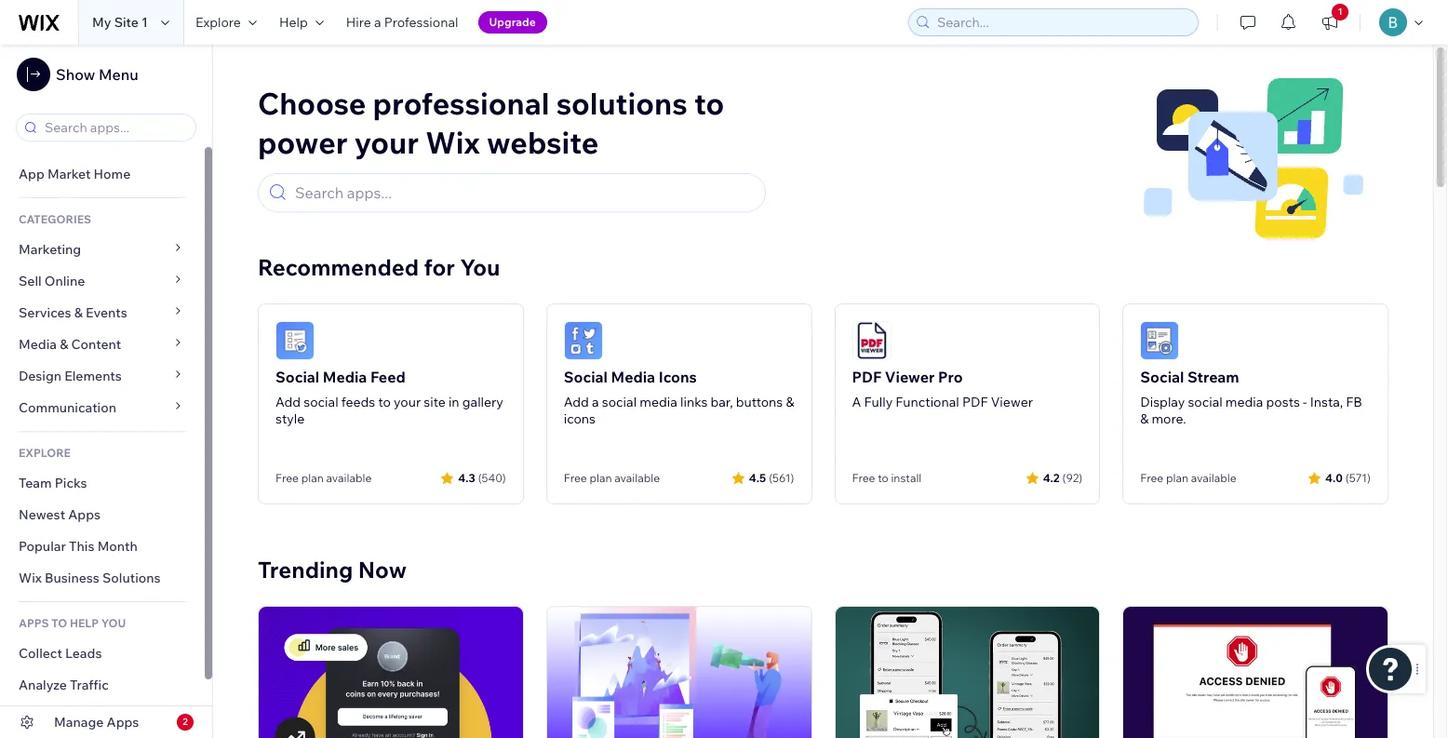 Task type: locate. For each thing, give the bounding box(es) containing it.
2 free plan available from the left
[[564, 471, 660, 485]]

available down social media icons add a social media links bar, buttons & icons
[[615, 471, 660, 485]]

0 horizontal spatial media
[[640, 394, 677, 411]]

available for display
[[1191, 471, 1237, 485]]

1 vertical spatial a
[[592, 394, 599, 411]]

1 plan from the left
[[301, 471, 324, 485]]

2 horizontal spatial to
[[878, 471, 889, 485]]

your inside social media feed add social feeds to your site in gallery style
[[394, 394, 421, 411]]

hire
[[346, 14, 371, 31]]

pdf down the pro
[[962, 394, 988, 411]]

design elements
[[19, 368, 122, 384]]

social down social media feed logo
[[276, 368, 319, 386]]

market
[[47, 166, 91, 182]]

free plan available
[[276, 471, 372, 485], [564, 471, 660, 485], [1141, 471, 1237, 485]]

1 free from the left
[[276, 471, 299, 485]]

add for social media feed
[[276, 394, 301, 411]]

1 horizontal spatial viewer
[[991, 394, 1033, 411]]

media inside the social stream display social media posts - insta, fb & more.
[[1226, 394, 1264, 411]]

0 horizontal spatial pdf
[[852, 368, 882, 386]]

social inside social media icons add a social media links bar, buttons & icons
[[564, 368, 608, 386]]

1 horizontal spatial pdf
[[962, 394, 988, 411]]

1 horizontal spatial plan
[[590, 471, 612, 485]]

your inside choose professional solutions to power your wix website
[[354, 124, 419, 161]]

social media icons logo image
[[564, 321, 603, 360]]

pro
[[938, 368, 963, 386]]

a
[[374, 14, 381, 31], [592, 394, 599, 411]]

media
[[19, 336, 57, 353], [323, 368, 367, 386], [611, 368, 655, 386]]

2 vertical spatial to
[[878, 471, 889, 485]]

1 horizontal spatial social
[[564, 368, 608, 386]]

0 vertical spatial your
[[354, 124, 419, 161]]

wix business solutions
[[19, 570, 161, 586]]

services
[[19, 304, 71, 321]]

apps up this
[[68, 506, 101, 523]]

1 horizontal spatial add
[[564, 394, 589, 411]]

viewer
[[885, 368, 935, 386], [991, 394, 1033, 411]]

3 free plan available from the left
[[1141, 471, 1237, 485]]

& left events
[[74, 304, 83, 321]]

media up design
[[19, 336, 57, 353]]

0 horizontal spatial plan
[[301, 471, 324, 485]]

to down feed
[[378, 394, 391, 411]]

wix business solutions link
[[0, 562, 205, 594]]

to right solutions
[[694, 85, 724, 122]]

Search apps... field
[[39, 114, 190, 141], [289, 174, 757, 211]]

wix inside choose professional solutions to power your wix website
[[426, 124, 480, 161]]

media left posts
[[1226, 394, 1264, 411]]

1 vertical spatial apps
[[107, 714, 139, 731]]

0 horizontal spatial a
[[374, 14, 381, 31]]

social inside the social stream display social media posts - insta, fb & more.
[[1188, 394, 1223, 411]]

2 available from the left
[[615, 471, 660, 485]]

free plan available down style at the left of the page
[[276, 471, 372, 485]]

you
[[460, 253, 500, 281]]

show
[[56, 65, 95, 84]]

0 vertical spatial to
[[694, 85, 724, 122]]

1 vertical spatial pdf
[[962, 394, 988, 411]]

services & events
[[19, 304, 127, 321]]

2 social from the left
[[602, 394, 637, 411]]

0 horizontal spatial wix
[[19, 570, 42, 586]]

newest apps
[[19, 506, 101, 523]]

sell online
[[19, 273, 85, 289]]

0 horizontal spatial available
[[326, 471, 372, 485]]

available for icons
[[615, 471, 660, 485]]

4.5
[[749, 471, 766, 485]]

1 vertical spatial search apps... field
[[289, 174, 757, 211]]

plan down icons
[[590, 471, 612, 485]]

free for pdf viewer pro
[[852, 471, 875, 485]]

collect leads link
[[0, 638, 205, 669]]

2
[[183, 716, 188, 728]]

style
[[276, 411, 305, 427]]

popular this month link
[[0, 531, 205, 562]]

a right hire
[[374, 14, 381, 31]]

free down icons
[[564, 471, 587, 485]]

social inside social media icons add a social media links bar, buttons & icons
[[602, 394, 637, 411]]

1 free plan available from the left
[[276, 471, 372, 485]]

1 horizontal spatial free plan available
[[564, 471, 660, 485]]

team
[[19, 475, 52, 491]]

pdf viewer pro a fully functional pdf viewer
[[852, 368, 1033, 411]]

(571)
[[1346, 471, 1371, 485]]

social inside social media feed add social feeds to your site in gallery style
[[304, 394, 338, 411]]

wix down popular
[[19, 570, 42, 586]]

1 social from the left
[[304, 394, 338, 411]]

free down style at the left of the page
[[276, 471, 299, 485]]

(92)
[[1063, 471, 1083, 485]]

reconvert upsell & cross sell poster image
[[835, 607, 1100, 738]]

help button
[[268, 0, 335, 45]]

sell online link
[[0, 265, 205, 297]]

(561)
[[769, 471, 794, 485]]

apps
[[19, 616, 49, 630]]

1 social from the left
[[276, 368, 319, 386]]

display
[[1141, 394, 1185, 411]]

links
[[680, 394, 708, 411]]

sell
[[19, 273, 42, 289]]

0 horizontal spatial add
[[276, 394, 301, 411]]

social
[[304, 394, 338, 411], [602, 394, 637, 411], [1188, 394, 1223, 411]]

add down social media feed logo
[[276, 394, 301, 411]]

2 horizontal spatial free plan available
[[1141, 471, 1237, 485]]

free plan available down icons
[[564, 471, 660, 485]]

viewer up functional
[[885, 368, 935, 386]]

1 add from the left
[[276, 394, 301, 411]]

1
[[1338, 6, 1343, 18], [142, 14, 148, 31]]

1 horizontal spatial media
[[1226, 394, 1264, 411]]

add for social media icons
[[564, 394, 589, 411]]

se ranking poster image
[[547, 607, 811, 738]]

a down social media icons logo
[[592, 394, 599, 411]]

apps
[[68, 506, 101, 523], [107, 714, 139, 731]]

search apps... field down website
[[289, 174, 757, 211]]

3 social from the left
[[1141, 368, 1184, 386]]

1 horizontal spatial media
[[323, 368, 367, 386]]

media left icons at left
[[611, 368, 655, 386]]

online
[[44, 273, 85, 289]]

available down feeds
[[326, 471, 372, 485]]

choose
[[258, 85, 366, 122]]

2 horizontal spatial social
[[1188, 394, 1223, 411]]

search apps... field up home
[[39, 114, 190, 141]]

bar,
[[711, 394, 733, 411]]

0 horizontal spatial search apps... field
[[39, 114, 190, 141]]

available
[[326, 471, 372, 485], [615, 471, 660, 485], [1191, 471, 1237, 485]]

social stream logo image
[[1141, 321, 1180, 360]]

1 vertical spatial your
[[394, 394, 421, 411]]

2 horizontal spatial plan
[[1166, 471, 1189, 485]]

0 horizontal spatial media
[[19, 336, 57, 353]]

3 free from the left
[[852, 471, 875, 485]]

free to install
[[852, 471, 922, 485]]

0 horizontal spatial 1
[[142, 14, 148, 31]]

3 plan from the left
[[1166, 471, 1189, 485]]

a inside social media icons add a social media links bar, buttons & icons
[[592, 394, 599, 411]]

2 free from the left
[[564, 471, 587, 485]]

0 horizontal spatial social
[[304, 394, 338, 411]]

media down icons at left
[[640, 394, 677, 411]]

1 horizontal spatial to
[[694, 85, 724, 122]]

menu
[[99, 65, 138, 84]]

0 horizontal spatial social
[[276, 368, 319, 386]]

apps for newest apps
[[68, 506, 101, 523]]

social inside the social stream display social media posts - insta, fb & more.
[[1141, 368, 1184, 386]]

0 vertical spatial wix
[[426, 124, 480, 161]]

social for social media feed
[[276, 368, 319, 386]]

2 plan from the left
[[590, 471, 612, 485]]

your left site
[[394, 394, 421, 411]]

plan for display
[[1166, 471, 1189, 485]]

free plan available for display
[[1141, 471, 1237, 485]]

add inside social media icons add a social media links bar, buttons & icons
[[564, 394, 589, 411]]

popular this month
[[19, 538, 138, 555]]

viewer right functional
[[991, 394, 1033, 411]]

social inside social media feed add social feeds to your site in gallery style
[[276, 368, 319, 386]]

1 horizontal spatial 1
[[1338, 6, 1343, 18]]

2 horizontal spatial available
[[1191, 471, 1237, 485]]

hire a professional
[[346, 14, 458, 31]]

sidebar element
[[0, 45, 213, 738]]

free left install
[[852, 471, 875, 485]]

media inside social media feed add social feeds to your site in gallery style
[[323, 368, 367, 386]]

0 vertical spatial viewer
[[885, 368, 935, 386]]

1 horizontal spatial wix
[[426, 124, 480, 161]]

free for social media feed
[[276, 471, 299, 485]]

twism: your own coin & rewards poster image
[[259, 607, 523, 738]]

show menu button
[[17, 58, 138, 91]]

social down stream
[[1188, 394, 1223, 411]]

3 available from the left
[[1191, 471, 1237, 485]]

1 horizontal spatial social
[[602, 394, 637, 411]]

app market home link
[[0, 158, 205, 190]]

plan down more.
[[1166, 471, 1189, 485]]

social stream display social media posts - insta, fb & more.
[[1141, 368, 1363, 427]]

gallery
[[462, 394, 504, 411]]

2 media from the left
[[1226, 394, 1264, 411]]

solutions
[[556, 85, 688, 122]]

to
[[51, 616, 67, 630]]

1 horizontal spatial apps
[[107, 714, 139, 731]]

social up display
[[1141, 368, 1184, 386]]

0 vertical spatial apps
[[68, 506, 101, 523]]

media inside social media icons add a social media links bar, buttons & icons
[[611, 368, 655, 386]]

add inside social media feed add social feeds to your site in gallery style
[[276, 394, 301, 411]]

icons
[[659, 368, 697, 386]]

plan down style at the left of the page
[[301, 471, 324, 485]]

stream
[[1188, 368, 1240, 386]]

1 media from the left
[[640, 394, 677, 411]]

2 social from the left
[[564, 368, 608, 386]]

app market home
[[19, 166, 131, 182]]

media for social media icons
[[611, 368, 655, 386]]

team picks
[[19, 475, 87, 491]]

social
[[276, 368, 319, 386], [564, 368, 608, 386], [1141, 368, 1184, 386]]

2 horizontal spatial media
[[611, 368, 655, 386]]

functional
[[896, 394, 960, 411]]

1 available from the left
[[326, 471, 372, 485]]

in
[[449, 394, 459, 411]]

2 horizontal spatial social
[[1141, 368, 1184, 386]]

my
[[92, 14, 111, 31]]

1 horizontal spatial available
[[615, 471, 660, 485]]

media
[[640, 394, 677, 411], [1226, 394, 1264, 411]]

wix
[[426, 124, 480, 161], [19, 570, 42, 586]]

0 horizontal spatial to
[[378, 394, 391, 411]]

-
[[1303, 394, 1307, 411]]

& left more.
[[1141, 411, 1149, 427]]

1 vertical spatial to
[[378, 394, 391, 411]]

content
[[71, 336, 121, 353]]

free down more.
[[1141, 471, 1164, 485]]

0 vertical spatial a
[[374, 14, 381, 31]]

2 add from the left
[[564, 394, 589, 411]]

1 vertical spatial wix
[[19, 570, 42, 586]]

analyze
[[19, 677, 67, 693]]

collect leads
[[19, 645, 102, 662]]

help
[[279, 14, 308, 31]]

& inside the social stream display social media posts - insta, fb & more.
[[1141, 411, 1149, 427]]

1 horizontal spatial a
[[592, 394, 599, 411]]

free plan available down more.
[[1141, 471, 1237, 485]]

to left install
[[878, 471, 889, 485]]

1 inside button
[[1338, 6, 1343, 18]]

media inside social media icons add a social media links bar, buttons & icons
[[640, 394, 677, 411]]

media up feeds
[[323, 368, 367, 386]]

(540)
[[478, 471, 506, 485]]

social down social media icons logo
[[564, 368, 608, 386]]

3 social from the left
[[1188, 394, 1223, 411]]

social media feed logo image
[[276, 321, 315, 360]]

you
[[101, 616, 126, 630]]

apps down the analyze traffic link
[[107, 714, 139, 731]]

wix down "professional"
[[426, 124, 480, 161]]

your right power
[[354, 124, 419, 161]]

to inside choose professional solutions to power your wix website
[[694, 85, 724, 122]]

pdf up a on the right of page
[[852, 368, 882, 386]]

add down social media icons logo
[[564, 394, 589, 411]]

0 horizontal spatial free plan available
[[276, 471, 372, 485]]

social left feeds
[[304, 394, 338, 411]]

collect
[[19, 645, 62, 662]]

social right icons
[[602, 394, 637, 411]]

0 vertical spatial search apps... field
[[39, 114, 190, 141]]

hire a professional link
[[335, 0, 470, 45]]

& right buttons
[[786, 394, 794, 411]]

available down the social stream display social media posts - insta, fb & more.
[[1191, 471, 1237, 485]]

show menu
[[56, 65, 138, 84]]

0 horizontal spatial apps
[[68, 506, 101, 523]]

4 free from the left
[[1141, 471, 1164, 485]]

plan
[[301, 471, 324, 485], [590, 471, 612, 485], [1166, 471, 1189, 485]]



Task type: describe. For each thing, give the bounding box(es) containing it.
install
[[891, 471, 922, 485]]

social media icons add a social media links bar, buttons & icons
[[564, 368, 794, 427]]

site
[[114, 14, 139, 31]]

power
[[258, 124, 348, 161]]

4.2 (92)
[[1043, 471, 1083, 485]]

media & content
[[19, 336, 121, 353]]

recommended
[[258, 253, 419, 281]]

upgrade
[[489, 15, 536, 29]]

help
[[70, 616, 99, 630]]

free for social stream
[[1141, 471, 1164, 485]]

manage
[[54, 714, 104, 731]]

design elements link
[[0, 360, 205, 392]]

social media feed add social feeds to your site in gallery style
[[276, 368, 504, 427]]

now
[[358, 556, 407, 584]]

social for social media icons
[[564, 368, 608, 386]]

1 button
[[1310, 0, 1351, 45]]

Search... field
[[932, 9, 1192, 35]]

posts
[[1266, 394, 1300, 411]]

1 horizontal spatial search apps... field
[[289, 174, 757, 211]]

newest apps link
[[0, 499, 205, 531]]

app
[[19, 166, 45, 182]]

to inside social media feed add social feeds to your site in gallery style
[[378, 394, 391, 411]]

leads
[[65, 645, 102, 662]]

elements
[[64, 368, 122, 384]]

marketing link
[[0, 234, 205, 265]]

social for social stream
[[1141, 368, 1184, 386]]

trending
[[258, 556, 353, 584]]

this
[[69, 538, 94, 555]]

recommended for you
[[258, 253, 500, 281]]

categories
[[19, 212, 91, 226]]

wix inside wix business solutions link
[[19, 570, 42, 586]]

more.
[[1152, 411, 1187, 427]]

professional
[[373, 85, 550, 122]]

events
[[86, 304, 127, 321]]

& inside social media icons add a social media links bar, buttons & icons
[[786, 394, 794, 411]]

media inside sidebar element
[[19, 336, 57, 353]]

blockify fraud ip blocker poster image
[[1124, 607, 1388, 738]]

4.2
[[1043, 471, 1060, 485]]

upgrade button
[[478, 11, 547, 34]]

manage apps
[[54, 714, 139, 731]]

traffic
[[70, 677, 109, 693]]

free plan available for feed
[[276, 471, 372, 485]]

4.0 (571)
[[1326, 471, 1371, 485]]

free plan available for icons
[[564, 471, 660, 485]]

newest
[[19, 506, 65, 523]]

marketing
[[19, 241, 81, 258]]

4.3
[[458, 471, 475, 485]]

4.3 (540)
[[458, 471, 506, 485]]

buttons
[[736, 394, 783, 411]]

communication link
[[0, 392, 205, 424]]

month
[[97, 538, 138, 555]]

communication
[[19, 399, 119, 416]]

solutions
[[102, 570, 161, 586]]

search apps... field inside sidebar element
[[39, 114, 190, 141]]

team picks link
[[0, 467, 205, 499]]

popular
[[19, 538, 66, 555]]

analyze traffic link
[[0, 669, 205, 701]]

for
[[424, 253, 455, 281]]

0 vertical spatial pdf
[[852, 368, 882, 386]]

plan for feed
[[301, 471, 324, 485]]

trending now
[[258, 556, 407, 584]]

design
[[19, 368, 62, 384]]

media for social media feed
[[323, 368, 367, 386]]

1 vertical spatial viewer
[[991, 394, 1033, 411]]

picks
[[55, 475, 87, 491]]

free for social media icons
[[564, 471, 587, 485]]

apps to help you
[[19, 616, 126, 630]]

pdf viewer pro logo image
[[852, 321, 891, 360]]

available for feed
[[326, 471, 372, 485]]

plan for icons
[[590, 471, 612, 485]]

media & content link
[[0, 329, 205, 360]]

feed
[[370, 368, 406, 386]]

icons
[[564, 411, 596, 427]]

website
[[487, 124, 599, 161]]

& left content
[[60, 336, 68, 353]]

0 horizontal spatial viewer
[[885, 368, 935, 386]]

insta,
[[1310, 394, 1343, 411]]

site
[[424, 394, 446, 411]]

a inside hire a professional link
[[374, 14, 381, 31]]

apps for manage apps
[[107, 714, 139, 731]]

home
[[94, 166, 131, 182]]

business
[[45, 570, 99, 586]]

my site 1
[[92, 14, 148, 31]]

explore
[[19, 446, 71, 460]]

explore
[[195, 14, 241, 31]]



Task type: vqa. For each thing, say whether or not it's contained in the screenshot.
the of to the middle
no



